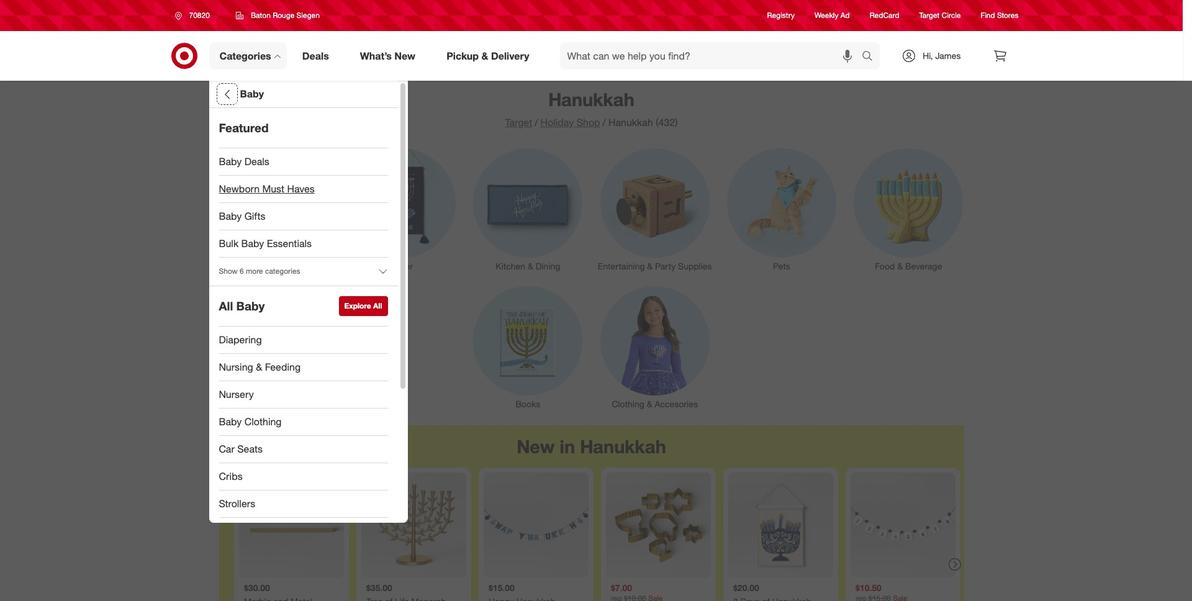 Task type: describe. For each thing, give the bounding box(es) containing it.
nursing & feeding
[[219, 361, 301, 373]]

target inside hanukkah target / holiday shop / hanukkah (432)
[[505, 116, 532, 129]]

delivery
[[491, 49, 530, 62]]

food & beverage link
[[845, 146, 972, 273]]

0 vertical spatial clothing
[[612, 399, 645, 409]]

entertaining & party supplies link
[[592, 146, 719, 273]]

all baby
[[219, 299, 265, 313]]

categories link
[[209, 42, 287, 70]]

& for delivery
[[482, 49, 488, 62]]

bulk baby essentials
[[219, 237, 312, 250]]

show
[[219, 267, 238, 276]]

weekly
[[815, 11, 839, 20]]

car
[[219, 443, 235, 455]]

find stores link
[[981, 10, 1019, 21]]

$15.00
[[489, 583, 515, 593]]

pickup & delivery link
[[436, 42, 545, 70]]

gifts
[[245, 210, 266, 222]]

bulk
[[219, 237, 239, 250]]

bulk baby essentials link
[[209, 230, 398, 258]]

6
[[240, 267, 244, 276]]

weekly ad link
[[815, 10, 850, 21]]

baby for baby gifts
[[219, 210, 242, 222]]

1 horizontal spatial deals
[[302, 49, 329, 62]]

books
[[516, 399, 541, 409]]

carousel region
[[219, 426, 964, 601]]

pets link
[[719, 146, 845, 273]]

dining
[[536, 261, 560, 271]]

weekly ad
[[815, 11, 850, 20]]

0 horizontal spatial clothing
[[245, 416, 282, 428]]

new inside carousel region
[[517, 435, 555, 458]]

what's new
[[360, 49, 416, 62]]

food & beverage
[[875, 261, 942, 271]]

holiday
[[541, 116, 574, 129]]

car seats link
[[209, 436, 398, 463]]

2 / from the left
[[603, 116, 606, 129]]

new in hanukkah
[[517, 435, 666, 458]]

baby clothing
[[219, 416, 282, 428]]

featured
[[219, 121, 269, 135]]

$10.50 link
[[851, 473, 956, 601]]

candles
[[283, 261, 315, 271]]

1 horizontal spatial target
[[920, 11, 940, 20]]

baby down more
[[236, 299, 265, 313]]

$30.00
[[244, 583, 270, 593]]

nursing
[[219, 361, 253, 373]]

seats
[[237, 443, 263, 455]]

rouge
[[273, 11, 295, 20]]

baby for baby
[[240, 88, 264, 100]]

essentials
[[267, 237, 312, 250]]

hanukkah inside carousel region
[[580, 435, 666, 458]]

supplies
[[678, 261, 712, 271]]

show 6 more categories button
[[209, 258, 398, 285]]

deals link
[[292, 42, 345, 70]]

$20.00 link
[[728, 473, 833, 601]]

hi,
[[923, 50, 933, 61]]

must
[[262, 183, 285, 195]]

shop
[[577, 116, 600, 129]]

newborn must haves
[[219, 183, 315, 195]]

what's
[[360, 49, 392, 62]]

cribs link
[[209, 463, 398, 491]]

& for party
[[647, 261, 653, 271]]

clothing & accesories
[[612, 399, 698, 409]]

cribs
[[219, 470, 243, 483]]

find
[[981, 11, 995, 20]]

pickup & delivery
[[447, 49, 530, 62]]

newborn
[[219, 183, 260, 195]]

$7.00
[[611, 583, 632, 593]]

baby clothing link
[[209, 409, 398, 436]]

nursery link
[[209, 381, 398, 409]]

redcard link
[[870, 10, 900, 21]]

categories
[[265, 267, 300, 276]]

marble and metal menorah holder gold - threshold™ image
[[239, 473, 344, 578]]

beverage
[[906, 261, 942, 271]]

hi, james
[[923, 50, 961, 61]]

show 6 more categories
[[219, 267, 300, 276]]

nursing & feeding link
[[209, 354, 398, 381]]

happy hanukkah garland - threshold™ image
[[484, 473, 589, 578]]

strollers
[[219, 498, 255, 510]]

(432)
[[656, 116, 678, 129]]

decor
[[389, 261, 413, 271]]

8 days of hanukkah interactive wall hanging - threshold™ image
[[728, 473, 833, 578]]

70820
[[189, 11, 210, 20]]



Task type: vqa. For each thing, say whether or not it's contained in the screenshot.
the 6pc Hanukkah Cookie Cutter Set - Threshold™ image
yes



Task type: locate. For each thing, give the bounding box(es) containing it.
food
[[875, 261, 895, 271]]

baby up "car"
[[219, 416, 242, 428]]

holiday shop link
[[541, 116, 600, 129]]

baby deals
[[219, 155, 269, 168]]

0 horizontal spatial target
[[505, 116, 532, 129]]

entertaining
[[598, 261, 645, 271]]

/ right shop
[[603, 116, 606, 129]]

entertaining & party supplies
[[598, 261, 712, 271]]

baby gifts
[[219, 210, 266, 222]]

baton rouge siegen
[[251, 11, 320, 20]]

target left circle
[[920, 11, 940, 20]]

diapering
[[219, 334, 262, 346]]

all right explore
[[373, 301, 382, 311]]

ad
[[841, 11, 850, 20]]

1 / from the left
[[535, 116, 538, 129]]

baby deals link
[[209, 148, 398, 176]]

target left holiday
[[505, 116, 532, 129]]

1 vertical spatial hanukkah
[[609, 116, 653, 129]]

1 vertical spatial clothing
[[245, 416, 282, 428]]

/
[[535, 116, 538, 129], [603, 116, 606, 129]]

& right the 'nursing'
[[256, 361, 262, 373]]

target link
[[505, 116, 532, 129]]

pets
[[773, 261, 791, 271]]

8 days of hanukkah garland - threshold™ image
[[851, 473, 956, 578]]

circle
[[942, 11, 961, 20]]

in
[[560, 435, 575, 458]]

0 vertical spatial new
[[395, 49, 416, 62]]

& for dining
[[528, 261, 533, 271]]

what's new link
[[350, 42, 431, 70]]

strollers link
[[209, 491, 398, 518]]

kitchen
[[496, 261, 525, 271]]

& left party
[[647, 261, 653, 271]]

1 vertical spatial new
[[517, 435, 555, 458]]

nursery
[[219, 388, 254, 401]]

$7.00 link
[[606, 473, 711, 601]]

kitchen & dining
[[496, 261, 560, 271]]

1 horizontal spatial clothing
[[612, 399, 645, 409]]

baby up menorahs
[[241, 237, 264, 250]]

baby left gifts
[[219, 210, 242, 222]]

siegen
[[297, 11, 320, 20]]

& left candles
[[275, 261, 281, 271]]

clothing & accesories link
[[592, 284, 719, 411]]

6pc hanukkah cookie cutter set - threshold™ image
[[606, 473, 711, 578]]

explore all
[[344, 301, 382, 311]]

accesories
[[655, 399, 698, 409]]

find stores
[[981, 11, 1019, 20]]

decor link
[[338, 146, 465, 273]]

& inside "link"
[[898, 261, 903, 271]]

car seats
[[219, 443, 263, 455]]

new inside what's new link
[[395, 49, 416, 62]]

baby inside baby gifts link
[[219, 210, 242, 222]]

hanukkah
[[549, 88, 635, 111], [609, 116, 653, 129], [580, 435, 666, 458]]

0 vertical spatial deals
[[302, 49, 329, 62]]

$10.50
[[856, 583, 882, 593]]

diapering link
[[209, 327, 398, 354]]

baby inside the "bulk baby essentials" "link"
[[241, 237, 264, 250]]

tree of life menorah gold - threshold™ image
[[361, 473, 466, 578]]

& right pickup
[[482, 49, 488, 62]]

baton rouge siegen button
[[228, 4, 328, 27]]

james
[[936, 50, 961, 61]]

menorahs & candles
[[234, 261, 315, 271]]

pickup
[[447, 49, 479, 62]]

newborn must haves link
[[209, 176, 398, 203]]

explore all link
[[339, 296, 388, 316]]

search button
[[857, 42, 887, 72]]

hanukkah left (432)
[[609, 116, 653, 129]]

feeding
[[265, 361, 301, 373]]

new left the 'in'
[[517, 435, 555, 458]]

hanukkah up shop
[[549, 88, 635, 111]]

books link
[[465, 284, 592, 411]]

& for feeding
[[256, 361, 262, 373]]

baby for baby deals
[[219, 155, 242, 168]]

$20.00
[[733, 583, 759, 593]]

0 horizontal spatial all
[[219, 299, 233, 313]]

1 horizontal spatial new
[[517, 435, 555, 458]]

baby gifts link
[[209, 203, 398, 230]]

more
[[246, 267, 263, 276]]

baby
[[240, 88, 264, 100], [219, 155, 242, 168], [219, 210, 242, 222], [241, 237, 264, 250], [236, 299, 265, 313], [219, 416, 242, 428]]

categories
[[220, 49, 271, 62]]

target circle link
[[920, 10, 961, 21]]

& for candles
[[275, 261, 281, 271]]

0 vertical spatial target
[[920, 11, 940, 20]]

deals up newborn must haves
[[245, 155, 269, 168]]

deals
[[302, 49, 329, 62], [245, 155, 269, 168]]

baby up featured
[[240, 88, 264, 100]]

1 vertical spatial deals
[[245, 155, 269, 168]]

70820 button
[[167, 4, 223, 27]]

0 vertical spatial hanukkah
[[549, 88, 635, 111]]

& for accesories
[[647, 399, 652, 409]]

new right what's
[[395, 49, 416, 62]]

redcard
[[870, 11, 900, 20]]

clothing
[[612, 399, 645, 409], [245, 416, 282, 428]]

& left accesories
[[647, 399, 652, 409]]

registry link
[[767, 10, 795, 21]]

1 horizontal spatial /
[[603, 116, 606, 129]]

target circle
[[920, 11, 961, 20]]

all down show on the top of page
[[219, 299, 233, 313]]

1 horizontal spatial all
[[373, 301, 382, 311]]

all
[[219, 299, 233, 313], [373, 301, 382, 311]]

0 horizontal spatial new
[[395, 49, 416, 62]]

menorahs
[[234, 261, 273, 271]]

What can we help you find? suggestions appear below search field
[[560, 42, 865, 70]]

$30.00 link
[[239, 473, 344, 601]]

1 vertical spatial target
[[505, 116, 532, 129]]

& right food
[[898, 261, 903, 271]]

search
[[857, 51, 887, 63]]

$15.00 link
[[484, 473, 589, 601]]

& left dining
[[528, 261, 533, 271]]

baton
[[251, 11, 271, 20]]

baby up newborn
[[219, 155, 242, 168]]

deals down siegen
[[302, 49, 329, 62]]

party
[[655, 261, 676, 271]]

0 horizontal spatial deals
[[245, 155, 269, 168]]

0 horizontal spatial /
[[535, 116, 538, 129]]

&
[[482, 49, 488, 62], [275, 261, 281, 271], [528, 261, 533, 271], [647, 261, 653, 271], [898, 261, 903, 271], [256, 361, 262, 373], [647, 399, 652, 409]]

clothing up the seats
[[245, 416, 282, 428]]

stores
[[998, 11, 1019, 20]]

hanukkah down clothing & accesories at bottom
[[580, 435, 666, 458]]

baby inside baby clothing link
[[219, 416, 242, 428]]

2 vertical spatial hanukkah
[[580, 435, 666, 458]]

explore
[[344, 301, 371, 311]]

/ right the target link
[[535, 116, 538, 129]]

menorahs & candles link
[[211, 146, 338, 273]]

& for beverage
[[898, 261, 903, 271]]

baby inside baby deals link
[[219, 155, 242, 168]]

baby for baby clothing
[[219, 416, 242, 428]]

clothing left accesories
[[612, 399, 645, 409]]

kitchen & dining link
[[465, 146, 592, 273]]

new
[[395, 49, 416, 62], [517, 435, 555, 458]]

$35.00 link
[[361, 473, 466, 601]]



